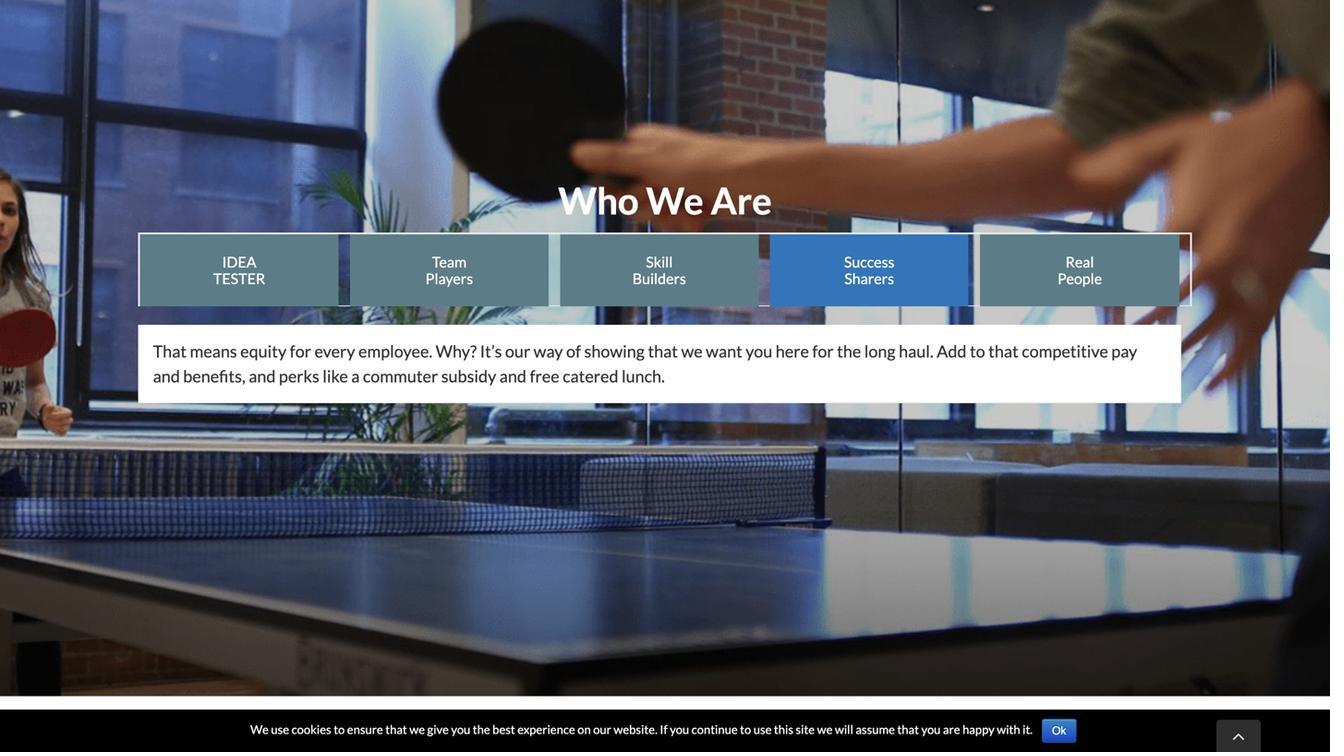 Task type: vqa. For each thing, say whether or not it's contained in the screenshot.


Task type: describe. For each thing, give the bounding box(es) containing it.
lunch.
[[622, 366, 665, 387]]

ok
[[1052, 725, 1066, 738]]

1 horizontal spatial to
[[740, 723, 751, 737]]

who
[[558, 178, 639, 223]]

are
[[711, 178, 772, 223]]

competitive
[[1022, 341, 1108, 362]]

website.
[[614, 723, 657, 737]]

it.
[[1023, 723, 1033, 737]]

give
[[427, 723, 449, 737]]

skill builders
[[632, 253, 686, 288]]

employee.
[[358, 341, 432, 362]]

the inside "that means equity for every employee. why? it's our way of showing that we want you here for the long haul. add to that competitive pay and benefits, and perks like a commuter subsidy and free catered lunch."
[[837, 341, 861, 362]]

site
[[796, 723, 815, 737]]

team
[[432, 253, 467, 271]]

haul.
[[899, 341, 934, 362]]

this
[[774, 723, 793, 737]]

long
[[864, 341, 896, 362]]

ensure
[[347, 723, 383, 737]]

you right give
[[451, 723, 470, 737]]

success sharers
[[844, 253, 895, 288]]

1 and from the left
[[153, 366, 180, 387]]

perks
[[279, 366, 319, 387]]

you right if
[[670, 723, 689, 737]]

add
[[937, 341, 967, 362]]

1 use from the left
[[271, 723, 289, 737]]

2 for from the left
[[812, 341, 834, 362]]

pay
[[1111, 341, 1137, 362]]

tab containing success
[[770, 235, 970, 307]]

builders
[[632, 270, 686, 288]]

why?
[[436, 341, 477, 362]]

tester
[[213, 270, 265, 288]]

2 horizontal spatial we
[[817, 723, 833, 737]]

sharers
[[845, 270, 894, 288]]

with
[[997, 723, 1020, 737]]

way
[[534, 341, 563, 362]]

continue
[[692, 723, 738, 737]]

like
[[323, 366, 348, 387]]

if
[[660, 723, 668, 737]]

equity
[[240, 341, 287, 362]]

0 horizontal spatial we
[[409, 723, 425, 737]]

catered
[[563, 366, 618, 387]]

cookies
[[291, 723, 331, 737]]

are
[[943, 723, 960, 737]]

people
[[1058, 270, 1102, 288]]

here
[[776, 341, 809, 362]]

tab containing idea tester
[[140, 235, 340, 307]]

real people
[[1058, 253, 1102, 288]]

showing
[[584, 341, 645, 362]]

idea tester
[[213, 253, 265, 288]]



Task type: locate. For each thing, give the bounding box(es) containing it.
success
[[844, 253, 895, 271]]

tab up equity
[[140, 235, 340, 307]]

1 horizontal spatial and
[[249, 366, 276, 387]]

our right it's
[[505, 341, 530, 362]]

use
[[271, 723, 289, 737], [753, 723, 772, 737]]

it's
[[480, 341, 502, 362]]

the left best
[[473, 723, 490, 737]]

idea
[[222, 253, 256, 271]]

1 horizontal spatial our
[[593, 723, 611, 737]]

our
[[505, 341, 530, 362], [593, 723, 611, 737]]

tab up competitive
[[980, 235, 1180, 307]]

tab containing team players
[[350, 235, 550, 307]]

to
[[970, 341, 985, 362], [334, 723, 345, 737], [740, 723, 751, 737]]

free
[[530, 366, 559, 387]]

ok link
[[1042, 720, 1076, 744]]

1 horizontal spatial the
[[837, 341, 861, 362]]

tab up long
[[770, 235, 970, 307]]

that right ensure
[[385, 723, 407, 737]]

1 for from the left
[[290, 341, 311, 362]]

we up skill
[[646, 178, 704, 223]]

tab containing real people
[[980, 235, 1180, 307]]

3 and from the left
[[499, 366, 526, 387]]

we left the will
[[817, 723, 833, 737]]

team players
[[426, 253, 473, 288]]

the left long
[[837, 341, 861, 362]]

want
[[706, 341, 742, 362]]

and
[[153, 366, 180, 387], [249, 366, 276, 387], [499, 366, 526, 387]]

2 and from the left
[[249, 366, 276, 387]]

and down that on the left of page
[[153, 366, 180, 387]]

we left give
[[409, 723, 425, 737]]

you left here
[[746, 341, 772, 362]]

happy
[[963, 723, 995, 737]]

means
[[190, 341, 237, 362]]

to right continue
[[740, 723, 751, 737]]

of
[[566, 341, 581, 362]]

that up lunch. on the left of page
[[648, 341, 678, 362]]

skill
[[646, 253, 673, 271]]

to right add
[[970, 341, 985, 362]]

commuter
[[363, 366, 438, 387]]

1 horizontal spatial for
[[812, 341, 834, 362]]

you
[[746, 341, 772, 362], [451, 723, 470, 737], [670, 723, 689, 737], [921, 723, 941, 737]]

will
[[835, 723, 853, 737]]

1 vertical spatial our
[[593, 723, 611, 737]]

0 vertical spatial our
[[505, 341, 530, 362]]

on
[[578, 723, 591, 737]]

tab down who we are
[[560, 235, 760, 307]]

5 tab from the left
[[980, 235, 1180, 307]]

we left want
[[681, 341, 703, 362]]

for
[[290, 341, 311, 362], [812, 341, 834, 362]]

for right here
[[812, 341, 834, 362]]

0 vertical spatial we
[[646, 178, 704, 223]]

we use cookies to ensure that we give you the best experience on our website. if you continue to use this site we will assume that you are happy with it.
[[250, 723, 1033, 737]]

our inside "that means equity for every employee. why? it's our way of showing that we want you here for the long haul. add to that competitive pay and benefits, and perks like a commuter subsidy and free catered lunch."
[[505, 341, 530, 362]]

2 horizontal spatial to
[[970, 341, 985, 362]]

0 horizontal spatial and
[[153, 366, 180, 387]]

assume
[[856, 723, 895, 737]]

that
[[648, 341, 678, 362], [988, 341, 1019, 362], [385, 723, 407, 737], [897, 723, 919, 737]]

3 tab from the left
[[560, 235, 760, 307]]

we
[[646, 178, 704, 223], [250, 723, 269, 737]]

who we are
[[558, 178, 772, 223]]

we inside "that means equity for every employee. why? it's our way of showing that we want you here for the long haul. add to that competitive pay and benefits, and perks like a commuter subsidy and free catered lunch."
[[681, 341, 703, 362]]

that means equity for every employee. why? it's our way of showing that we want you here for the long haul. add to that competitive pay and benefits, and perks like a commuter subsidy and free catered lunch.
[[153, 341, 1137, 387]]

experience
[[518, 723, 575, 737]]

0 horizontal spatial for
[[290, 341, 311, 362]]

subsidy
[[441, 366, 496, 387]]

our right on on the bottom left
[[593, 723, 611, 737]]

that means equity for every employee. why? it's our way of showing that we want you here for the long haul. add to that competitive pay and benefits, and perks like a commuter subsidy and free catered lunch. tab panel
[[138, 325, 1192, 404], [138, 325, 1181, 404]]

0 horizontal spatial our
[[505, 341, 530, 362]]

1 horizontal spatial use
[[753, 723, 772, 737]]

1 vertical spatial the
[[473, 723, 490, 737]]

0 vertical spatial the
[[837, 341, 861, 362]]

that right add
[[988, 341, 1019, 362]]

0 horizontal spatial use
[[271, 723, 289, 737]]

0 horizontal spatial the
[[473, 723, 490, 737]]

and left free
[[499, 366, 526, 387]]

tab up why?
[[350, 235, 550, 307]]

you inside "that means equity for every employee. why? it's our way of showing that we want you here for the long haul. add to that competitive pay and benefits, and perks like a commuter subsidy and free catered lunch."
[[746, 341, 772, 362]]

1 tab from the left
[[140, 235, 340, 307]]

tab list
[[139, 234, 1191, 307]]

tab list containing idea tester
[[139, 234, 1191, 307]]

for up perks
[[290, 341, 311, 362]]

the
[[837, 341, 861, 362], [473, 723, 490, 737]]

0 horizontal spatial we
[[250, 723, 269, 737]]

0 horizontal spatial to
[[334, 723, 345, 737]]

use left cookies
[[271, 723, 289, 737]]

that right 'assume' at the bottom of the page
[[897, 723, 919, 737]]

we left cookies
[[250, 723, 269, 737]]

use left this
[[753, 723, 772, 737]]

tab containing skill builders
[[560, 235, 760, 307]]

a
[[351, 366, 360, 387]]

1 vertical spatial we
[[250, 723, 269, 737]]

1 horizontal spatial we
[[681, 341, 703, 362]]

that
[[153, 341, 187, 362]]

best
[[492, 723, 515, 737]]

tab
[[140, 235, 340, 307], [350, 235, 550, 307], [560, 235, 760, 307], [770, 235, 970, 307], [980, 235, 1180, 307]]

every
[[314, 341, 355, 362]]

to left ensure
[[334, 723, 345, 737]]

2 tab from the left
[[350, 235, 550, 307]]

you left are
[[921, 723, 941, 737]]

benefits,
[[183, 366, 245, 387]]

players
[[426, 270, 473, 288]]

4 tab from the left
[[770, 235, 970, 307]]

and down equity
[[249, 366, 276, 387]]

1 horizontal spatial we
[[646, 178, 704, 223]]

to inside "that means equity for every employee. why? it's our way of showing that we want you here for the long haul. add to that competitive pay and benefits, and perks like a commuter subsidy and free catered lunch."
[[970, 341, 985, 362]]

we
[[681, 341, 703, 362], [409, 723, 425, 737], [817, 723, 833, 737]]

2 horizontal spatial and
[[499, 366, 526, 387]]

real
[[1066, 253, 1094, 271]]

2 use from the left
[[753, 723, 772, 737]]



